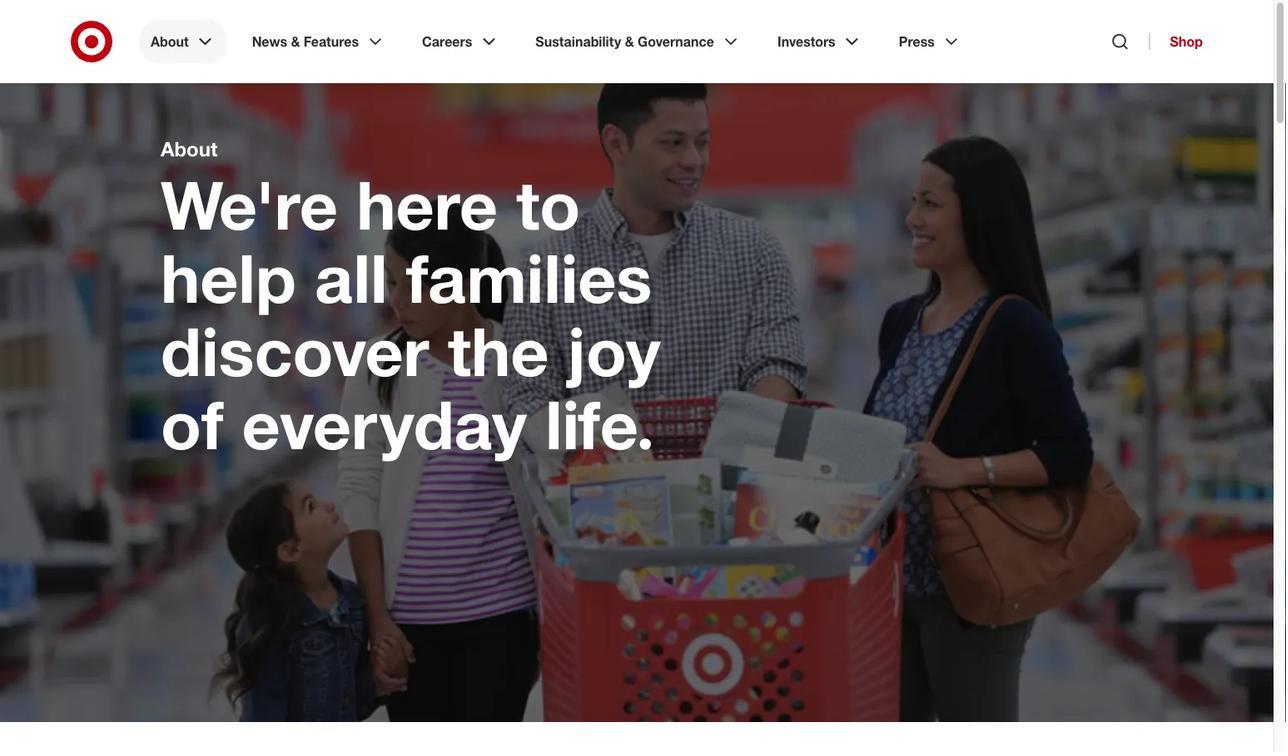 Task type: describe. For each thing, give the bounding box(es) containing it.
careers link
[[410, 20, 511, 63]]

here
[[356, 164, 498, 245]]

news & features
[[252, 33, 359, 50]]

investors link
[[766, 20, 874, 63]]

families
[[406, 237, 652, 318]]

about we're here to help all families discover the joy of everyday life.
[[161, 137, 661, 465]]

all
[[315, 237, 388, 318]]

sustainability
[[536, 33, 621, 50]]

news & features link
[[240, 20, 397, 63]]

discover
[[161, 310, 429, 392]]

everyday
[[242, 384, 527, 465]]

about for about
[[151, 33, 189, 50]]

press
[[899, 33, 935, 50]]

investors
[[777, 33, 835, 50]]

to
[[516, 164, 580, 245]]

the
[[448, 310, 549, 392]]

shop link
[[1149, 33, 1203, 50]]



Task type: vqa. For each thing, say whether or not it's contained in the screenshot.
targetpayandbenefits.com 'link'
no



Task type: locate. For each thing, give the bounding box(es) containing it.
we're
[[161, 164, 338, 245]]

joy
[[567, 310, 661, 392]]

& inside news & features link
[[291, 33, 300, 50]]

& left the governance
[[625, 33, 634, 50]]

of
[[161, 384, 224, 465]]

& for governance
[[625, 33, 634, 50]]

sustainability & governance
[[536, 33, 714, 50]]

1 vertical spatial about
[[161, 137, 218, 161]]

2 & from the left
[[625, 33, 634, 50]]

features
[[304, 33, 359, 50]]

1 & from the left
[[291, 33, 300, 50]]

shop
[[1170, 33, 1203, 50]]

0 horizontal spatial &
[[291, 33, 300, 50]]

& right news
[[291, 33, 300, 50]]

& for features
[[291, 33, 300, 50]]

about for about we're here to help all families discover the joy of everyday life.
[[161, 137, 218, 161]]

0 vertical spatial about
[[151, 33, 189, 50]]

& inside sustainability & governance link
[[625, 33, 634, 50]]

governance
[[638, 33, 714, 50]]

about
[[151, 33, 189, 50], [161, 137, 218, 161]]

press link
[[887, 20, 973, 63]]

&
[[291, 33, 300, 50], [625, 33, 634, 50]]

life.
[[545, 384, 655, 465]]

help
[[161, 237, 296, 318]]

careers
[[422, 33, 472, 50]]

news
[[252, 33, 287, 50]]

1 horizontal spatial &
[[625, 33, 634, 50]]

about link
[[139, 20, 227, 63]]

about inside the about we're here to help all families discover the joy of everyday life.
[[161, 137, 218, 161]]

sustainability & governance link
[[524, 20, 752, 63]]



